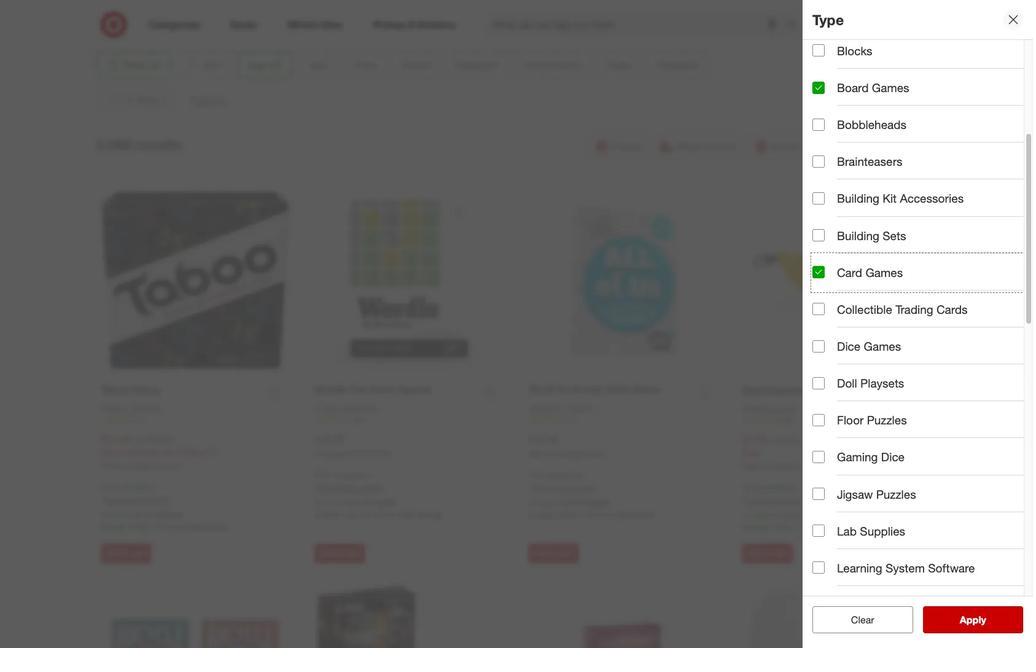 Task type: locate. For each thing, give the bounding box(es) containing it.
years
[[327, 25, 347, 35], [452, 25, 473, 35], [580, 25, 601, 35], [708, 25, 729, 35], [829, 25, 850, 35]]

5 years from the left
[[829, 25, 850, 35]]

stock for 503
[[752, 511, 773, 521]]

1 horizontal spatial dice
[[882, 450, 905, 465]]

building
[[838, 192, 880, 206], [838, 229, 880, 243]]

Dice Games checkbox
[[813, 340, 825, 353]]

northgate for 503
[[786, 511, 824, 521]]

free shipping * * exclusions apply. in stock at  northgate ready within 2 hours with pickup down $15.69 reg $19.89 sale ends today at 1:00pm pt when purchased online
[[101, 482, 228, 533]]

apply. for 2
[[147, 495, 171, 506]]

reg inside $15.69 reg $19.89 sale ends today at 1:00pm pt when purchased online
[[133, 435, 145, 445]]

free shipping * * exclusions apply. in stock at  northgate ready within 2 hours with pickup down $18.59 when purchased online
[[315, 470, 442, 520]]

Board Games checkbox
[[813, 82, 825, 94]]

hours for 127
[[374, 510, 396, 520]]

years right 2–4 on the top of page
[[327, 25, 347, 35]]

building left sets in the right top of the page
[[838, 229, 880, 243]]

sale down $15.69
[[101, 447, 118, 458]]

free shipping * * exclusions apply. in stock at  northgate ready within 2 hours with pickup down $12.99 when purchased online
[[529, 470, 656, 520]]

5–7 years link
[[391, 0, 517, 37]]

exclusions down ends on the bottom left
[[104, 495, 145, 506]]

dice right dice games option in the bottom right of the page
[[838, 339, 861, 354]]

Brainteasers checkbox
[[813, 156, 825, 168]]

stock
[[324, 498, 345, 508], [538, 498, 559, 508], [110, 510, 131, 520], [752, 511, 773, 521]]

1 vertical spatial games
[[866, 266, 904, 280]]

0 horizontal spatial reg
[[133, 435, 145, 445]]

online up jigsaw puzzles option
[[801, 463, 821, 472]]

dice
[[838, 339, 861, 354], [882, 450, 905, 465]]

2
[[139, 415, 143, 425], [367, 510, 372, 520], [581, 510, 586, 520], [153, 522, 158, 533], [795, 523, 800, 533]]

Blocks checkbox
[[813, 45, 825, 57]]

hours for 33
[[588, 510, 610, 520]]

shipping for 503
[[762, 483, 795, 493]]

puzzles right floor
[[868, 413, 908, 428]]

$12.99 when purchased online
[[529, 433, 607, 459]]

shipping down $12.99 when purchased online
[[548, 470, 581, 481]]

sale
[[101, 447, 118, 458], [743, 448, 760, 459]]

What can we help you find? suggestions appear below search field
[[486, 11, 790, 38]]

hours
[[374, 510, 396, 520], [588, 510, 610, 520], [160, 522, 182, 533], [802, 523, 824, 533]]

5–7
[[435, 25, 450, 35]]

2,099 results
[[96, 136, 181, 153]]

0 horizontal spatial dice
[[838, 339, 861, 354]]

board games
[[838, 81, 910, 95]]

1 building from the top
[[838, 192, 880, 206]]

learning system software
[[838, 561, 976, 576]]

online down "127" link
[[373, 450, 393, 459]]

free for 127
[[315, 470, 332, 481]]

exclusions down $12.99 when purchased online
[[532, 483, 573, 493]]

exclusions apply. link for 2
[[104, 495, 171, 506]]

free shipping * * exclusions apply. in stock at  northgate ready within 2 hours with pickup down gaming dice checkbox
[[743, 483, 870, 533]]

within for 503
[[770, 523, 793, 533]]

purchased inside $7.99 reg $15.99 sale when purchased online
[[764, 463, 799, 472]]

at for 503
[[776, 511, 783, 521]]

years right 5–7
[[452, 25, 473, 35]]

2 building from the top
[[838, 229, 880, 243]]

floor
[[838, 413, 864, 428]]

3 years from the left
[[580, 25, 601, 35]]

within
[[342, 510, 364, 520], [556, 510, 579, 520], [128, 522, 150, 533], [770, 523, 793, 533]]

exclusions for 127
[[318, 483, 359, 493]]

sale down $7.99
[[743, 448, 760, 459]]

0 horizontal spatial sale
[[101, 447, 118, 458]]

1 horizontal spatial sale
[[743, 448, 760, 459]]

apply.
[[361, 483, 385, 493], [576, 483, 599, 493], [147, 495, 171, 506], [790, 496, 813, 506]]

shipping down ends on the bottom left
[[120, 482, 153, 493]]

apply. for 33
[[576, 483, 599, 493]]

type
[[813, 11, 845, 28]]

1 vertical spatial puzzles
[[877, 487, 917, 502]]

$18.59 when purchased online
[[315, 433, 393, 459]]

14+ years
[[812, 25, 850, 35]]

when inside $18.59 when purchased online
[[315, 450, 334, 459]]

reg right $7.99
[[769, 435, 782, 446]]

games right board
[[873, 81, 910, 95]]

search
[[781, 19, 811, 32]]

reg for $7.99
[[769, 435, 782, 446]]

ready
[[315, 510, 339, 520], [529, 510, 553, 520], [101, 522, 125, 533], [743, 523, 768, 533]]

apply. left jigsaw puzzles option
[[790, 496, 813, 506]]

exclusions apply. link down $12.99 when purchased online
[[532, 483, 599, 493]]

purchased down $18.59
[[336, 450, 371, 459]]

brainteasers
[[838, 155, 903, 169]]

0 vertical spatial building
[[838, 192, 880, 206]]

apply. down $18.59 when purchased online
[[361, 483, 385, 493]]

when down $7.99
[[743, 463, 762, 472]]

at for 2
[[134, 510, 141, 520]]

building left the kit
[[838, 192, 880, 206]]

exclusions apply. link left jigsaw puzzles option
[[746, 496, 813, 506]]

purchased inside $18.59 when purchased online
[[336, 450, 371, 459]]

clear
[[852, 614, 875, 627]]

free down $15.69
[[101, 482, 118, 493]]

2 vertical spatial games
[[864, 339, 902, 354]]

exclusions down $18.59 when purchased online
[[318, 483, 359, 493]]

0 vertical spatial puzzles
[[868, 413, 908, 428]]

reg inside $7.99 reg $15.99 sale when purchased online
[[769, 435, 782, 446]]

exclusions
[[318, 483, 359, 493], [532, 483, 573, 493], [104, 495, 145, 506], [746, 496, 787, 506]]

0 vertical spatial dice
[[838, 339, 861, 354]]

exclusions apply. link
[[318, 483, 385, 493], [532, 483, 599, 493], [104, 495, 171, 506], [746, 496, 813, 506]]

free down $7.99 reg $15.99 sale when purchased online
[[743, 483, 760, 493]]

within for 2
[[128, 522, 150, 533]]

purchased inside $12.99 when purchased online
[[550, 450, 585, 459]]

4 years from the left
[[708, 25, 729, 35]]

shipping for 2
[[120, 482, 153, 493]]

2 for 127
[[367, 510, 372, 520]]

games
[[873, 81, 910, 95], [866, 266, 904, 280], [864, 339, 902, 354]]

free shipping * * exclusions apply. in stock at  northgate ready within 2 hours with pickup
[[315, 470, 442, 520], [529, 470, 656, 520], [101, 482, 228, 533], [743, 483, 870, 533]]

2,099
[[96, 136, 132, 153]]

exclusions apply. link down $18.59 when purchased online
[[318, 483, 385, 493]]

ready for 127
[[315, 510, 339, 520]]

127 link
[[315, 415, 504, 425]]

exclusions apply. link for 503
[[746, 496, 813, 506]]

years right 14+
[[829, 25, 850, 35]]

$7.99
[[743, 434, 767, 446]]

free down $18.59
[[315, 470, 332, 481]]

free for 503
[[743, 483, 760, 493]]

33
[[567, 415, 575, 425]]

online inside $15.69 reg $19.89 sale ends today at 1:00pm pt when purchased online
[[159, 462, 179, 471]]

with for 33
[[612, 510, 628, 520]]

purchased inside $15.69 reg $19.89 sale ends today at 1:00pm pt when purchased online
[[122, 462, 157, 471]]

stock for 2
[[110, 510, 131, 520]]

free shipping * * exclusions apply. in stock at  northgate ready within 2 hours with pickup for 503
[[743, 483, 870, 533]]

clear button
[[813, 607, 914, 634]]

free down $12.99
[[529, 470, 546, 481]]

1 vertical spatial building
[[838, 229, 880, 243]]

purchased down $12.99
[[550, 450, 585, 459]]

reg
[[133, 435, 145, 445], [769, 435, 782, 446]]

5–7 years
[[435, 25, 473, 35]]

online down today
[[159, 462, 179, 471]]

exclusions for 503
[[746, 496, 787, 506]]

2 for 503
[[795, 523, 800, 533]]

stock for 33
[[538, 498, 559, 508]]

years inside 'link'
[[580, 25, 601, 35]]

free shipping * * exclusions apply. in stock at  northgate ready within 2 hours with pickup for 127
[[315, 470, 442, 520]]

dice games
[[838, 339, 902, 354]]

Learning System Software checkbox
[[813, 562, 825, 575]]

hours for 503
[[802, 523, 824, 533]]

games for dice games
[[864, 339, 902, 354]]

purchased down $15.99
[[764, 463, 799, 472]]

apply button
[[924, 607, 1024, 634]]

in for 33
[[529, 498, 536, 508]]

cards
[[937, 303, 968, 317]]

with
[[398, 510, 414, 520], [612, 510, 628, 520], [184, 522, 200, 533], [826, 523, 842, 533]]

when down $12.99
[[529, 450, 548, 459]]

northgate for 127
[[358, 498, 396, 508]]

games right card
[[866, 266, 904, 280]]

shipping
[[334, 470, 367, 481], [548, 470, 581, 481], [120, 482, 153, 493], [762, 483, 795, 493]]

card
[[838, 266, 863, 280]]

trading
[[896, 303, 934, 317]]

8–10 years link
[[517, 0, 643, 37]]

2–4
[[310, 25, 324, 35]]

at for 127
[[348, 498, 355, 508]]

supplies
[[861, 524, 906, 539]]

pt
[[207, 447, 217, 458]]

2 years from the left
[[452, 25, 473, 35]]

reg for $15.69
[[133, 435, 145, 445]]

reg up ends on the bottom left
[[133, 435, 145, 445]]

games up playsets
[[864, 339, 902, 354]]

free
[[315, 470, 332, 481], [529, 470, 546, 481], [101, 482, 118, 493], [743, 483, 760, 493]]

1 years from the left
[[327, 25, 347, 35]]

2 for 2
[[153, 522, 158, 533]]

online down the 33 link
[[587, 450, 607, 459]]

stock for 127
[[324, 498, 345, 508]]

pickup
[[416, 510, 442, 520], [631, 510, 656, 520], [202, 522, 228, 533], [845, 523, 870, 533]]

doll playsets
[[838, 376, 905, 391]]

apply. down $15.69 reg $19.89 sale ends today at 1:00pm pt when purchased online
[[147, 495, 171, 506]]

northgate
[[358, 498, 396, 508], [572, 498, 610, 508], [143, 510, 182, 520], [786, 511, 824, 521]]

years right the 11–13
[[708, 25, 729, 35]]

when
[[315, 450, 334, 459], [529, 450, 548, 459], [101, 462, 120, 471], [743, 463, 762, 472]]

exclusions apply. link for 127
[[318, 483, 385, 493]]

when down $15.69
[[101, 462, 120, 471]]

apply. down $12.99 when purchased online
[[576, 483, 599, 493]]

0 vertical spatial games
[[873, 81, 910, 95]]

exclusions down $7.99 reg $15.99 sale when purchased online
[[746, 496, 787, 506]]

online
[[373, 450, 393, 459], [587, 450, 607, 459], [159, 462, 179, 471], [801, 463, 821, 472]]

exclusions apply. link down ends on the bottom left
[[104, 495, 171, 506]]

building for building kit accessories
[[838, 192, 880, 206]]

purchased down ends on the bottom left
[[122, 462, 157, 471]]

Jigsaw Puzzles checkbox
[[813, 488, 825, 501]]

dice right gaming
[[882, 450, 905, 465]]

in
[[315, 498, 322, 508], [529, 498, 536, 508], [101, 510, 108, 520], [743, 511, 750, 521]]

$19.89
[[148, 435, 174, 445]]

shipping down $7.99 reg $15.99 sale when purchased online
[[762, 483, 795, 493]]

purchased
[[336, 450, 371, 459], [550, 450, 585, 459], [122, 462, 157, 471], [764, 463, 799, 472]]

free shipping * * exclusions apply. in stock at  northgate ready within 2 hours with pickup for 33
[[529, 470, 656, 520]]

1 horizontal spatial reg
[[769, 435, 782, 446]]

puzzles up "supplies"
[[877, 487, 917, 502]]

when down $18.59
[[315, 450, 334, 459]]

apply
[[961, 614, 987, 627]]

at
[[166, 447, 173, 458], [348, 498, 355, 508], [562, 498, 569, 508], [134, 510, 141, 520], [776, 511, 783, 521]]

building for building sets
[[838, 229, 880, 243]]

puzzles
[[868, 413, 908, 428], [877, 487, 917, 502]]

years right 8–10
[[580, 25, 601, 35]]

learning
[[838, 561, 883, 576]]

503 link
[[743, 415, 933, 426]]

bobbleheads
[[838, 118, 907, 132]]

shipping down $18.59 when purchased online
[[334, 470, 367, 481]]

sale inside $7.99 reg $15.99 sale when purchased online
[[743, 448, 760, 459]]

sale inside $15.69 reg $19.89 sale ends today at 1:00pm pt when purchased online
[[101, 447, 118, 458]]

jigsaw puzzles
[[838, 487, 917, 502]]

ready for 503
[[743, 523, 768, 533]]

games for board games
[[873, 81, 910, 95]]



Task type: vqa. For each thing, say whether or not it's contained in the screenshot.
Filter (1) button
no



Task type: describe. For each thing, give the bounding box(es) containing it.
years for 5–7 years
[[452, 25, 473, 35]]

$18.59
[[315, 433, 344, 446]]

apply. for 127
[[361, 483, 385, 493]]

Building Kit Accessories checkbox
[[813, 192, 825, 205]]

gaming dice
[[838, 450, 905, 465]]

results
[[136, 136, 181, 153]]

gaming
[[838, 450, 879, 465]]

online inside $18.59 when purchased online
[[373, 450, 393, 459]]

ready for 33
[[529, 510, 553, 520]]

$12.99
[[529, 433, 558, 446]]

0–24 months
[[177, 25, 228, 35]]

lab supplies
[[838, 524, 906, 539]]

Collectible Trading Cards checkbox
[[813, 303, 825, 316]]

$7.99 reg $15.99 sale when purchased online
[[743, 434, 821, 472]]

accessories
[[901, 192, 965, 206]]

33 link
[[529, 415, 718, 425]]

2 for 33
[[581, 510, 586, 520]]

2 link
[[101, 415, 290, 425]]

within for 127
[[342, 510, 364, 520]]

search button
[[781, 11, 811, 41]]

northgate for 33
[[572, 498, 610, 508]]

$15.99
[[784, 435, 810, 446]]

Card Games checkbox
[[813, 266, 825, 279]]

years for 11–13 years
[[708, 25, 729, 35]]

14+ years link
[[768, 0, 894, 37]]

at inside $15.69 reg $19.89 sale ends today at 1:00pm pt when purchased online
[[166, 447, 173, 458]]

northgate for 2
[[143, 510, 182, 520]]

when inside $7.99 reg $15.99 sale when purchased online
[[743, 463, 762, 472]]

online inside $7.99 reg $15.99 sale when purchased online
[[801, 463, 821, 472]]

system
[[886, 561, 926, 576]]

1:00pm
[[175, 447, 204, 458]]

pickup for 503
[[845, 523, 870, 533]]

Building Sets checkbox
[[813, 229, 825, 242]]

sale for $7.99
[[743, 448, 760, 459]]

floor puzzles
[[838, 413, 908, 428]]

when inside $15.69 reg $19.89 sale ends today at 1:00pm pt when purchased online
[[101, 462, 120, 471]]

exclusions apply. link for 33
[[532, 483, 599, 493]]

puzzles for floor puzzles
[[868, 413, 908, 428]]

11–13
[[682, 25, 706, 35]]

board
[[838, 81, 869, 95]]

years for 8–10 years
[[580, 25, 601, 35]]

with for 2
[[184, 522, 200, 533]]

months
[[199, 25, 228, 35]]

doll
[[838, 376, 858, 391]]

card games
[[838, 266, 904, 280]]

free for 2
[[101, 482, 118, 493]]

2–4 years link
[[266, 0, 391, 37]]

jigsaw
[[838, 487, 874, 502]]

sets
[[883, 229, 907, 243]]

pickup for 2
[[202, 522, 228, 533]]

collectible
[[838, 303, 893, 317]]

lab
[[838, 524, 857, 539]]

when inside $12.99 when purchased online
[[529, 450, 548, 459]]

11–13 years
[[682, 25, 729, 35]]

type dialog
[[803, 0, 1034, 649]]

blocks
[[838, 44, 873, 58]]

free shipping * * exclusions apply. in stock at  northgate ready within 2 hours with pickup for 2
[[101, 482, 228, 533]]

playsets
[[861, 376, 905, 391]]

pickup for 127
[[416, 510, 442, 520]]

kit
[[883, 192, 897, 206]]

online inside $12.99 when purchased online
[[587, 450, 607, 459]]

sale for $15.69
[[101, 447, 118, 458]]

14+
[[812, 25, 827, 35]]

$15.69 reg $19.89 sale ends today at 1:00pm pt when purchased online
[[101, 433, 217, 471]]

today
[[142, 447, 163, 458]]

0–24 months link
[[140, 0, 266, 37]]

0–24
[[177, 25, 197, 35]]

building kit accessories
[[838, 192, 965, 206]]

collectible trading cards
[[838, 303, 968, 317]]

11–13 years link
[[643, 0, 768, 37]]

ready for 2
[[101, 522, 125, 533]]

8–10 years
[[559, 25, 601, 35]]

1 vertical spatial dice
[[882, 450, 905, 465]]

with for 503
[[826, 523, 842, 533]]

Doll Playsets checkbox
[[813, 377, 825, 390]]

2–4 years
[[310, 25, 347, 35]]

shipping for 127
[[334, 470, 367, 481]]

free for 33
[[529, 470, 546, 481]]

503
[[781, 416, 793, 425]]

software
[[929, 561, 976, 576]]

in for 503
[[743, 511, 750, 521]]

ends
[[120, 447, 139, 458]]

$15.69
[[101, 433, 130, 446]]

games for card games
[[866, 266, 904, 280]]

years for 14+ years
[[829, 25, 850, 35]]

exclusions for 33
[[532, 483, 573, 493]]

exclusions for 2
[[104, 495, 145, 506]]

127
[[353, 415, 365, 425]]

Bobbleheads checkbox
[[813, 119, 825, 131]]

Lab Supplies checkbox
[[813, 525, 825, 538]]

building sets
[[838, 229, 907, 243]]

hours for 2
[[160, 522, 182, 533]]

Floor Puzzles checkbox
[[813, 414, 825, 427]]

at for 33
[[562, 498, 569, 508]]

years for 2–4 years
[[327, 25, 347, 35]]

shipping for 33
[[548, 470, 581, 481]]

with for 127
[[398, 510, 414, 520]]

8–10
[[559, 25, 578, 35]]

apply. for 503
[[790, 496, 813, 506]]

pickup for 33
[[631, 510, 656, 520]]

in for 127
[[315, 498, 322, 508]]

within for 33
[[556, 510, 579, 520]]

Gaming Dice checkbox
[[813, 451, 825, 464]]

in for 2
[[101, 510, 108, 520]]

puzzles for jigsaw puzzles
[[877, 487, 917, 502]]



